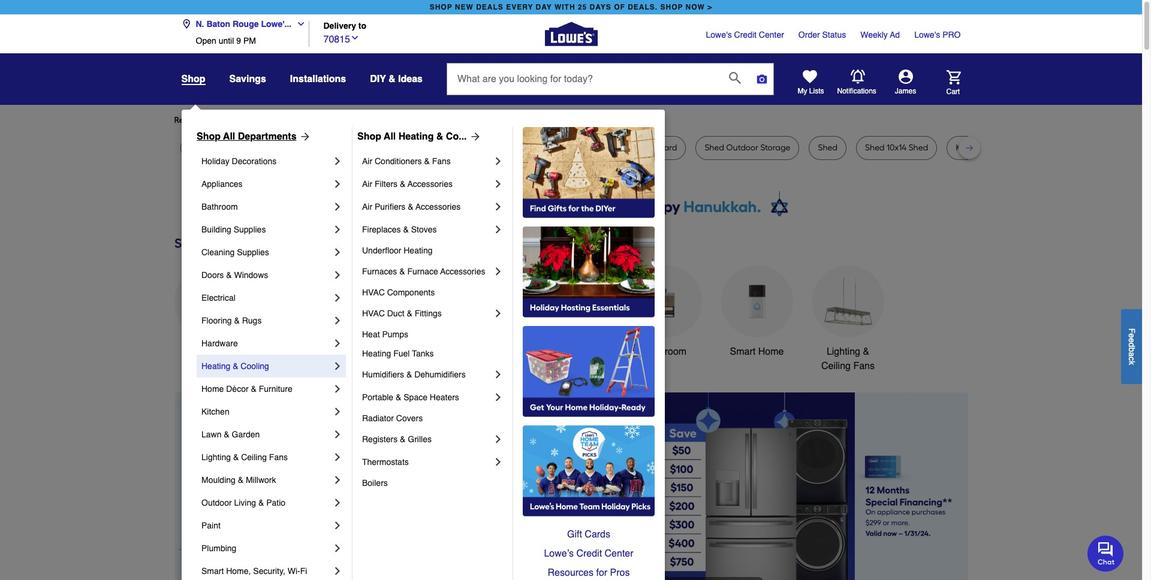 Task type: describe. For each thing, give the bounding box(es) containing it.
shed 10x14 shed
[[866, 143, 929, 153]]

open until 9 pm
[[196, 36, 256, 46]]

chevron right image for air purifiers & accessories
[[493, 201, 505, 213]]

more
[[307, 115, 327, 125]]

chevron right image for furnaces & furnace accessories
[[493, 266, 505, 278]]

lighting & ceiling fans inside button
[[822, 347, 875, 372]]

air filters & accessories
[[362, 179, 453, 189]]

resources for pros link
[[523, 564, 655, 581]]

my
[[798, 87, 808, 95]]

underfloor heating
[[362, 246, 433, 256]]

b
[[1128, 348, 1138, 352]]

order status
[[799, 30, 847, 40]]

fuel
[[394, 349, 410, 359]]

wi-
[[288, 567, 300, 577]]

70815 button
[[324, 31, 360, 47]]

weekly ad
[[861, 30, 901, 40]]

outdoor tools & equipment
[[541, 347, 609, 372]]

all for heating
[[384, 131, 396, 142]]

camera image
[[757, 73, 769, 85]]

status
[[823, 30, 847, 40]]

accessories for air purifiers & accessories
[[416, 202, 461, 212]]

pros
[[610, 568, 630, 579]]

order
[[799, 30, 821, 40]]

1 vertical spatial lighting & ceiling fans
[[202, 453, 288, 463]]

lowe's wishes you and your family a happy hanukkah. image
[[174, 191, 969, 221]]

ceiling inside button
[[822, 361, 851, 372]]

registers & grilles
[[362, 435, 432, 445]]

decorations for christmas
[[367, 361, 418, 372]]

air for air conditioners & fans
[[362, 157, 373, 166]]

d
[[1128, 343, 1138, 348]]

fans for chevron right icon for lighting & ceiling fans
[[269, 453, 288, 463]]

installations button
[[290, 68, 346, 90]]

lowe's credit center link
[[706, 29, 785, 41]]

chevron right image for electrical
[[332, 292, 344, 304]]

paint link
[[202, 515, 332, 538]]

radiator
[[362, 414, 394, 424]]

patio
[[266, 499, 286, 508]]

boilers link
[[362, 474, 505, 493]]

toilet
[[519, 143, 539, 153]]

credit for lowe's
[[735, 30, 757, 40]]

furnaces & furnace accessories
[[362, 267, 486, 277]]

my lists link
[[798, 70, 825, 96]]

a
[[1128, 352, 1138, 357]]

chevron right image for lighting & ceiling fans
[[332, 452, 344, 464]]

shed for shed 10x14 shed
[[866, 143, 885, 153]]

center for lowe's credit center
[[759, 30, 785, 40]]

installations
[[290, 74, 346, 85]]

for for searches
[[271, 115, 282, 125]]

flooring
[[202, 316, 232, 326]]

chevron right image for paint
[[332, 520, 344, 532]]

of
[[614, 3, 626, 11]]

f e e d b a c k
[[1128, 328, 1138, 365]]

chevron right image for appliances
[[332, 178, 344, 190]]

chevron right image for lawn & garden
[[332, 429, 344, 441]]

shed for shed
[[819, 143, 838, 153]]

interior
[[392, 143, 419, 153]]

savings
[[229, 74, 266, 85]]

tools button
[[265, 266, 337, 359]]

components
[[387, 288, 435, 298]]

heating & cooling link
[[202, 355, 332, 378]]

lowe's home improvement lists image
[[803, 70, 817, 84]]

now
[[686, 3, 706, 11]]

heating fuel tanks
[[362, 349, 434, 359]]

appliances inside button
[[187, 347, 234, 358]]

moulding & millwork link
[[202, 469, 332, 492]]

1 vertical spatial ceiling
[[241, 453, 267, 463]]

christmas
[[371, 347, 414, 358]]

pumps
[[382, 330, 409, 340]]

heating up the furnace
[[404, 246, 433, 256]]

10x14
[[887, 143, 907, 153]]

hvac for hvac components
[[362, 288, 385, 298]]

holiday
[[202, 157, 230, 166]]

bathroom inside button
[[645, 347, 687, 358]]

grilles
[[408, 435, 432, 445]]

building
[[202, 225, 231, 235]]

shop for shop all heating & co...
[[358, 131, 382, 142]]

rugs
[[242, 316, 262, 326]]

until
[[219, 36, 234, 46]]

portable
[[362, 393, 394, 403]]

electrical
[[202, 293, 236, 303]]

n. baton rouge lowe'... button
[[181, 12, 311, 36]]

kitchen for kitchen
[[202, 407, 230, 417]]

1 shop from the left
[[430, 3, 453, 11]]

arrow right image
[[946, 498, 958, 510]]

plumbing link
[[202, 538, 332, 560]]

peel stick wallpaper
[[266, 143, 344, 153]]

hardie
[[627, 143, 653, 153]]

& inside button
[[389, 74, 396, 85]]

gift cards
[[568, 530, 611, 541]]

moulding
[[202, 476, 236, 485]]

lawn mower
[[189, 143, 239, 153]]

25 days of deals. don't miss deals every day. same-day delivery on in-stock orders placed by 2 p m. image
[[174, 393, 368, 581]]

appliances link
[[202, 173, 332, 196]]

every
[[506, 3, 534, 11]]

& inside 'link'
[[408, 202, 414, 212]]

for for suggestions
[[377, 115, 388, 125]]

shop all heating & co... link
[[358, 130, 481, 144]]

outdoor for outdoor living & patio
[[202, 499, 232, 508]]

chevron right image for bathroom
[[332, 201, 344, 213]]

tanks
[[412, 349, 434, 359]]

hvac components
[[362, 288, 435, 298]]

lowe's home team holiday picks. image
[[523, 426, 655, 517]]

heating inside 'link'
[[202, 362, 231, 371]]

diy
[[370, 74, 386, 85]]

cleaning supplies
[[202, 248, 269, 257]]

chevron right image for cleaning supplies
[[332, 247, 344, 259]]

stick
[[284, 143, 302, 153]]

fittings
[[415, 309, 442, 319]]

chat invite button image
[[1088, 536, 1125, 572]]

furnace
[[408, 267, 438, 277]]

shop for shop all departments
[[197, 131, 221, 142]]

chevron right image for smart home, security, wi-fi
[[332, 566, 344, 578]]

arrow right image for shop all departments
[[297, 131, 311, 143]]

shop
[[181, 74, 205, 85]]

lowe's for lowe's credit center
[[706, 30, 732, 40]]

outdoor for outdoor tools & equipment
[[541, 347, 575, 358]]

co...
[[446, 131, 467, 142]]

delivery to
[[324, 21, 367, 31]]

9
[[237, 36, 241, 46]]

smart home
[[730, 347, 784, 358]]

supplies for cleaning supplies
[[237, 248, 269, 257]]

chevron down image inside n. baton rouge lowe'... 'button'
[[292, 19, 306, 29]]

door
[[371, 143, 390, 153]]

with
[[555, 3, 576, 11]]

chevron right image for air filters & accessories
[[493, 178, 505, 190]]

you for more suggestions for you
[[390, 115, 404, 125]]

heating fuel tanks link
[[362, 344, 505, 364]]

chevron right image for fireplaces & stoves
[[493, 224, 505, 236]]

fireplaces & stoves
[[362, 225, 437, 235]]

fans inside lighting & ceiling fans
[[854, 361, 875, 372]]

chevron right image for home décor & furniture
[[332, 383, 344, 395]]

cart
[[947, 87, 961, 96]]



Task type: locate. For each thing, give the bounding box(es) containing it.
credit
[[735, 30, 757, 40], [577, 549, 602, 560]]

air conditioners & fans link
[[362, 150, 493, 173]]

k
[[1128, 361, 1138, 365]]

0 horizontal spatial decorations
[[232, 157, 277, 166]]

for up door
[[377, 115, 388, 125]]

lowe's down ">"
[[706, 30, 732, 40]]

1 vertical spatial bathroom
[[645, 347, 687, 358]]

suggestions
[[329, 115, 376, 125]]

for inside "link"
[[377, 115, 388, 125]]

refrigerator
[[446, 143, 492, 153]]

1 horizontal spatial for
[[377, 115, 388, 125]]

1 vertical spatial supplies
[[237, 248, 269, 257]]

70815
[[324, 34, 350, 45]]

cards
[[585, 530, 611, 541]]

1 lowe's from the left
[[706, 30, 732, 40]]

air for air purifiers & accessories
[[362, 202, 373, 212]]

1 arrow right image from the left
[[297, 131, 311, 143]]

2 shop from the left
[[661, 3, 684, 11]]

arrow right image inside "shop all departments" link
[[297, 131, 311, 143]]

decorations down 'peel'
[[232, 157, 277, 166]]

1 hvac from the top
[[362, 288, 385, 298]]

0 horizontal spatial bathroom
[[202, 202, 238, 212]]

1 horizontal spatial center
[[759, 30, 785, 40]]

0 horizontal spatial shop
[[430, 3, 453, 11]]

outdoor down moulding
[[202, 499, 232, 508]]

chevron right image for heating & cooling
[[332, 361, 344, 373]]

1 vertical spatial kitchen
[[202, 407, 230, 417]]

security,
[[253, 567, 285, 577]]

center up pros
[[605, 549, 634, 560]]

electrical link
[[202, 287, 332, 310]]

1 horizontal spatial ceiling
[[822, 361, 851, 372]]

for up departments
[[271, 115, 282, 125]]

kitchen inside button
[[449, 347, 481, 358]]

0 vertical spatial credit
[[735, 30, 757, 40]]

1 horizontal spatial lighting & ceiling fans
[[822, 347, 875, 372]]

2 shop from the left
[[358, 131, 382, 142]]

hvac components link
[[362, 283, 505, 302]]

1 horizontal spatial kitchen
[[449, 347, 481, 358]]

0 vertical spatial fans
[[432, 157, 451, 166]]

arrow right image
[[297, 131, 311, 143], [467, 131, 481, 143]]

deals
[[476, 3, 504, 11]]

0 vertical spatial supplies
[[234, 225, 266, 235]]

lighting inside button
[[827, 347, 861, 358]]

center left order
[[759, 30, 785, 40]]

flooring & rugs
[[202, 316, 262, 326]]

you left more
[[283, 115, 298, 125]]

1 vertical spatial credit
[[577, 549, 602, 560]]

lawn
[[189, 143, 210, 153]]

decorations down heating fuel tanks
[[367, 361, 418, 372]]

2 you from the left
[[390, 115, 404, 125]]

c
[[1128, 357, 1138, 361]]

1 horizontal spatial credit
[[735, 30, 757, 40]]

shop inside shop all heating & co... link
[[358, 131, 382, 142]]

home,
[[226, 567, 251, 577]]

you inside "link"
[[390, 115, 404, 125]]

1 vertical spatial lighting
[[202, 453, 231, 463]]

0 horizontal spatial lowe's
[[706, 30, 732, 40]]

0 horizontal spatial fans
[[269, 453, 288, 463]]

chevron right image for hardware
[[332, 338, 344, 350]]

recommended searches for you heading
[[174, 115, 969, 127]]

chevron down image
[[292, 19, 306, 29], [350, 33, 360, 42]]

air left filters
[[362, 179, 373, 189]]

outdoor up equipment on the bottom of page
[[541, 347, 575, 358]]

chevron down image down to
[[350, 33, 360, 42]]

shed right 10x14 on the top
[[909, 143, 929, 153]]

1 vertical spatial hvac
[[362, 309, 385, 319]]

0 horizontal spatial kitchen
[[202, 407, 230, 417]]

decorations for holiday
[[232, 157, 277, 166]]

appliances down holiday
[[202, 179, 243, 189]]

0 vertical spatial lighting
[[827, 347, 861, 358]]

bathroom
[[202, 202, 238, 212], [645, 347, 687, 358]]

credit up the resources for pros link on the bottom of page
[[577, 549, 602, 560]]

hvac inside hvac duct & fittings link
[[362, 309, 385, 319]]

arrow right image for shop all heating & co...
[[467, 131, 481, 143]]

wallpaper
[[304, 143, 344, 153]]

0 vertical spatial bathroom
[[202, 202, 238, 212]]

0 horizontal spatial shop
[[197, 131, 221, 142]]

f
[[1128, 328, 1138, 334]]

tools up equipment on the bottom of page
[[578, 347, 600, 358]]

pm
[[244, 36, 256, 46]]

hvac inside hvac components link
[[362, 288, 385, 298]]

0 vertical spatial ceiling
[[822, 361, 851, 372]]

1 horizontal spatial arrow right image
[[467, 131, 481, 143]]

shop new deals every day with 25 days of deals. shop now > link
[[428, 0, 715, 14]]

search image
[[730, 72, 742, 84]]

0 vertical spatial appliances
[[202, 179, 243, 189]]

shed left 10x14 on the top
[[866, 143, 885, 153]]

fans for air conditioners & fans's chevron right icon
[[432, 157, 451, 166]]

lowe's left the pro
[[915, 30, 941, 40]]

tools up furniture
[[290, 347, 313, 358]]

you up shop all heating & co...
[[390, 115, 404, 125]]

0 horizontal spatial ceiling
[[241, 453, 267, 463]]

james button
[[877, 70, 935, 96]]

you for recommended searches for you
[[283, 115, 298, 125]]

all for departments
[[223, 131, 235, 142]]

lighting & ceiling fans
[[822, 347, 875, 372], [202, 453, 288, 463]]

0 horizontal spatial lighting
[[202, 453, 231, 463]]

2 vertical spatial fans
[[269, 453, 288, 463]]

moulding & millwork
[[202, 476, 276, 485]]

hvac duct & fittings
[[362, 309, 442, 319]]

location image
[[181, 19, 191, 29]]

all up door interior on the left
[[384, 131, 396, 142]]

chevron right image for flooring & rugs
[[332, 315, 344, 327]]

fans
[[432, 157, 451, 166], [854, 361, 875, 372], [269, 453, 288, 463]]

portable & space heaters
[[362, 393, 459, 403]]

outdoor inside outdoor tools & equipment
[[541, 347, 575, 358]]

tools inside outdoor tools & equipment
[[578, 347, 600, 358]]

accessories up hvac components link
[[441, 267, 486, 277]]

hvac up heat
[[362, 309, 385, 319]]

2 hvac from the top
[[362, 309, 385, 319]]

outdoor living & patio link
[[202, 492, 332, 515]]

lists
[[810, 87, 825, 95]]

1 vertical spatial center
[[605, 549, 634, 560]]

0 vertical spatial outdoor
[[541, 347, 575, 358]]

smart inside smart home button
[[730, 347, 756, 358]]

accessories down air conditioners & fans link
[[408, 179, 453, 189]]

chevron right image for thermostats
[[493, 457, 505, 469]]

shop up lawn mower
[[197, 131, 221, 142]]

hardware
[[202, 339, 238, 349]]

hvac
[[362, 288, 385, 298], [362, 309, 385, 319]]

arrow right image inside shop all heating & co... link
[[467, 131, 481, 143]]

shop inside "shop all departments" link
[[197, 131, 221, 142]]

1 shed from the left
[[705, 143, 725, 153]]

arrow right image up air conditioners & fans link
[[467, 131, 481, 143]]

air inside 'link'
[[362, 202, 373, 212]]

lowe's home improvement notification center image
[[851, 69, 865, 84]]

Search Query text field
[[448, 64, 720, 95]]

2 all from the left
[[384, 131, 396, 142]]

home inside smart home button
[[759, 347, 784, 358]]

0 horizontal spatial tools
[[290, 347, 313, 358]]

& inside 'link'
[[233, 362, 238, 371]]

delivery
[[324, 21, 356, 31]]

smart home, security, wi-fi
[[202, 567, 307, 577]]

chevron right image for outdoor living & patio
[[332, 497, 344, 509]]

my lists
[[798, 87, 825, 95]]

& inside outdoor tools & equipment
[[603, 347, 609, 358]]

building supplies
[[202, 225, 266, 235]]

diy & ideas
[[370, 74, 423, 85]]

1 horizontal spatial lighting
[[827, 347, 861, 358]]

appliances button
[[174, 266, 246, 359]]

diy & ideas button
[[370, 68, 423, 90]]

air purifiers & accessories link
[[362, 196, 493, 218]]

0 vertical spatial smart
[[730, 347, 756, 358]]

lighting & ceiling fans link
[[202, 446, 332, 469]]

chevron right image for building supplies
[[332, 224, 344, 236]]

all up mower
[[223, 131, 235, 142]]

hvac down furnaces
[[362, 288, 385, 298]]

0 horizontal spatial home
[[202, 385, 224, 394]]

resources
[[548, 568, 594, 579]]

0 vertical spatial hvac
[[362, 288, 385, 298]]

chevron right image for holiday decorations
[[332, 155, 344, 167]]

kitchen up dehumidifiers
[[449, 347, 481, 358]]

0 vertical spatial lighting & ceiling fans
[[822, 347, 875, 372]]

0 vertical spatial chevron down image
[[292, 19, 306, 29]]

holiday hosting essentials. image
[[523, 227, 655, 318]]

shed right storage
[[819, 143, 838, 153]]

shop new deals every day with 25 days of deals. shop now >
[[430, 3, 713, 11]]

1 you from the left
[[283, 115, 298, 125]]

1 vertical spatial outdoor
[[202, 499, 232, 508]]

filters
[[375, 179, 398, 189]]

lowe's for lowe's pro
[[915, 30, 941, 40]]

1 vertical spatial chevron down image
[[350, 33, 360, 42]]

0 vertical spatial decorations
[[232, 157, 277, 166]]

chevron right image for moulding & millwork
[[332, 475, 344, 487]]

0 vertical spatial air
[[362, 157, 373, 166]]

1 horizontal spatial you
[[390, 115, 404, 125]]

door interior
[[371, 143, 419, 153]]

lighting & ceiling fans button
[[813, 266, 885, 374]]

shop
[[430, 3, 453, 11], [661, 3, 684, 11]]

0 vertical spatial accessories
[[408, 179, 453, 189]]

1 vertical spatial home
[[202, 385, 224, 394]]

outdoor living & patio
[[202, 499, 286, 508]]

1 vertical spatial air
[[362, 179, 373, 189]]

furniture
[[259, 385, 293, 394]]

chevron right image for humidifiers & dehumidifiers
[[493, 369, 505, 381]]

0 vertical spatial center
[[759, 30, 785, 40]]

1 horizontal spatial shop
[[661, 3, 684, 11]]

chevron right image
[[332, 155, 344, 167], [493, 155, 505, 167], [332, 178, 344, 190], [493, 178, 505, 190], [332, 201, 344, 213], [493, 201, 505, 213], [332, 224, 344, 236], [493, 224, 505, 236], [332, 247, 344, 259], [493, 266, 505, 278], [493, 308, 505, 320], [332, 361, 344, 373], [493, 369, 505, 381], [493, 392, 505, 404], [332, 452, 344, 464], [332, 475, 344, 487], [332, 543, 344, 555]]

resources for pros
[[548, 568, 630, 579]]

arrow right image down more
[[297, 131, 311, 143]]

chevron right image
[[332, 269, 344, 281], [332, 292, 344, 304], [332, 315, 344, 327], [332, 338, 344, 350], [332, 383, 344, 395], [332, 406, 344, 418], [332, 429, 344, 441], [493, 434, 505, 446], [493, 457, 505, 469], [332, 497, 344, 509], [332, 520, 344, 532], [332, 566, 344, 578]]

tools inside button
[[290, 347, 313, 358]]

doors
[[202, 271, 224, 280]]

storage
[[761, 143, 791, 153]]

2 vertical spatial accessories
[[441, 267, 486, 277]]

lawn
[[202, 430, 222, 440]]

chevron down image inside the 70815 button
[[350, 33, 360, 42]]

paint
[[202, 521, 221, 531]]

chevron right image for hvac duct & fittings
[[493, 308, 505, 320]]

accessories inside 'link'
[[416, 202, 461, 212]]

None search field
[[447, 63, 775, 106]]

2 air from the top
[[362, 179, 373, 189]]

0 horizontal spatial chevron down image
[[292, 19, 306, 29]]

bathroom inside bathroom link
[[202, 202, 238, 212]]

lowe's pro link
[[915, 29, 961, 41]]

chevron down image left "delivery"
[[292, 19, 306, 29]]

shop left new
[[430, 3, 453, 11]]

supplies up "windows"
[[237, 248, 269, 257]]

you
[[283, 115, 298, 125], [390, 115, 404, 125]]

shop 25 days of deals by category image
[[174, 233, 969, 254]]

shop left now on the right top
[[661, 3, 684, 11]]

e up d
[[1128, 334, 1138, 338]]

1 horizontal spatial chevron down image
[[350, 33, 360, 42]]

2 vertical spatial air
[[362, 202, 373, 212]]

chevron right image for registers & grilles
[[493, 434, 505, 446]]

2 horizontal spatial for
[[597, 568, 608, 579]]

shed outdoor storage
[[705, 143, 791, 153]]

hvac for hvac duct & fittings
[[362, 309, 385, 319]]

registers & grilles link
[[362, 428, 493, 451]]

1 vertical spatial smart
[[202, 567, 224, 577]]

kitchen up "lawn"
[[202, 407, 230, 417]]

for left pros
[[597, 568, 608, 579]]

0 horizontal spatial credit
[[577, 549, 602, 560]]

chevron right image for doors & windows
[[332, 269, 344, 281]]

supplies for building supplies
[[234, 225, 266, 235]]

0 vertical spatial kitchen
[[449, 347, 481, 358]]

2 arrow right image from the left
[[467, 131, 481, 143]]

1 e from the top
[[1128, 334, 1138, 338]]

home décor & furniture link
[[202, 378, 332, 401]]

air left "purifiers"
[[362, 202, 373, 212]]

e up b
[[1128, 338, 1138, 343]]

1 horizontal spatial lowe's
[[915, 30, 941, 40]]

0 horizontal spatial you
[[283, 115, 298, 125]]

1 horizontal spatial bathroom
[[645, 347, 687, 358]]

decorations inside christmas decorations button
[[367, 361, 418, 372]]

shed left the outdoor
[[705, 143, 725, 153]]

hardware link
[[202, 332, 332, 355]]

lowe'...
[[261, 19, 292, 29]]

credit for lowe's
[[577, 549, 602, 560]]

kitchen for kitchen faucets
[[449, 347, 481, 358]]

2 tools from the left
[[578, 347, 600, 358]]

1 vertical spatial fans
[[854, 361, 875, 372]]

0 horizontal spatial outdoor
[[202, 499, 232, 508]]

1 vertical spatial appliances
[[187, 347, 234, 358]]

heating up interior
[[399, 131, 434, 142]]

portable & space heaters link
[[362, 386, 493, 409]]

air
[[362, 157, 373, 166], [362, 179, 373, 189], [362, 202, 373, 212]]

mower
[[212, 143, 239, 153]]

smart for smart home
[[730, 347, 756, 358]]

1 shop from the left
[[197, 131, 221, 142]]

1 tools from the left
[[290, 347, 313, 358]]

2 horizontal spatial fans
[[854, 361, 875, 372]]

1 horizontal spatial home
[[759, 347, 784, 358]]

weekly
[[861, 30, 888, 40]]

home
[[759, 347, 784, 358], [202, 385, 224, 394]]

1 all from the left
[[223, 131, 235, 142]]

get your home holiday-ready. image
[[523, 326, 655, 418]]

air for air filters & accessories
[[362, 179, 373, 189]]

3 shed from the left
[[866, 143, 885, 153]]

heating down hardware
[[202, 362, 231, 371]]

thermostats
[[362, 458, 409, 467]]

0 horizontal spatial smart
[[202, 567, 224, 577]]

accessories down 'air filters & accessories' link
[[416, 202, 461, 212]]

outdoor
[[541, 347, 575, 358], [202, 499, 232, 508]]

heat pumps link
[[362, 325, 505, 344]]

2 lowe's from the left
[[915, 30, 941, 40]]

air down door
[[362, 157, 373, 166]]

accessories for furnaces & furnace accessories
[[441, 267, 486, 277]]

recommended
[[174, 115, 232, 125]]

0 vertical spatial home
[[759, 347, 784, 358]]

2 e from the top
[[1128, 338, 1138, 343]]

shed for shed outdoor storage
[[705, 143, 725, 153]]

cooling
[[241, 362, 269, 371]]

center for lowe's credit center
[[605, 549, 634, 560]]

0 horizontal spatial arrow right image
[[297, 131, 311, 143]]

4 shed from the left
[[909, 143, 929, 153]]

0 horizontal spatial center
[[605, 549, 634, 560]]

building supplies link
[[202, 218, 332, 241]]

1 horizontal spatial fans
[[432, 157, 451, 166]]

chevron right image for air conditioners & fans
[[493, 155, 505, 167]]

windows
[[234, 271, 268, 280]]

gift
[[568, 530, 582, 541]]

shop up door
[[358, 131, 382, 142]]

christmas decorations button
[[357, 266, 429, 374]]

1 horizontal spatial tools
[[578, 347, 600, 358]]

lowe's
[[544, 549, 574, 560]]

cleaning supplies link
[[202, 241, 332, 264]]

chevron right image for plumbing
[[332, 543, 344, 555]]

home inside home décor & furniture link
[[202, 385, 224, 394]]

2 shed from the left
[[819, 143, 838, 153]]

chevron right image for kitchen
[[332, 406, 344, 418]]

smart for smart home, security, wi-fi
[[202, 567, 224, 577]]

1 vertical spatial accessories
[[416, 202, 461, 212]]

3 air from the top
[[362, 202, 373, 212]]

decorations inside holiday decorations link
[[232, 157, 277, 166]]

smart home, security, wi-fi link
[[202, 560, 332, 581]]

supplies up cleaning supplies
[[234, 225, 266, 235]]

1 horizontal spatial shop
[[358, 131, 382, 142]]

lowe's home improvement logo image
[[545, 7, 598, 60]]

find gifts for the diyer. image
[[523, 127, 655, 218]]

chevron right image for portable & space heaters
[[493, 392, 505, 404]]

lowe's home improvement cart image
[[947, 70, 961, 84]]

heating down heat
[[362, 349, 391, 359]]

1 air from the top
[[362, 157, 373, 166]]

0 horizontal spatial all
[[223, 131, 235, 142]]

living
[[234, 499, 256, 508]]

0 horizontal spatial for
[[271, 115, 282, 125]]

accessories for air filters & accessories
[[408, 179, 453, 189]]

1 horizontal spatial outdoor
[[541, 347, 575, 358]]

1 horizontal spatial smart
[[730, 347, 756, 358]]

appliances up 'heating & cooling'
[[187, 347, 234, 358]]

doors & windows
[[202, 271, 268, 280]]

credit up search image
[[735, 30, 757, 40]]

deals.
[[628, 3, 658, 11]]

equipment
[[552, 361, 598, 372]]

1 vertical spatial decorations
[[367, 361, 418, 372]]

ceiling
[[822, 361, 851, 372], [241, 453, 267, 463]]

humidifiers & dehumidifiers
[[362, 370, 466, 380]]

1 horizontal spatial decorations
[[367, 361, 418, 372]]

up to 30 percent off select major appliances. plus, save up to an extra $750 on major appliances. image
[[387, 393, 969, 581]]

1 horizontal spatial all
[[384, 131, 396, 142]]

0 horizontal spatial lighting & ceiling fans
[[202, 453, 288, 463]]



Task type: vqa. For each thing, say whether or not it's contained in the screenshot.
BY0220
no



